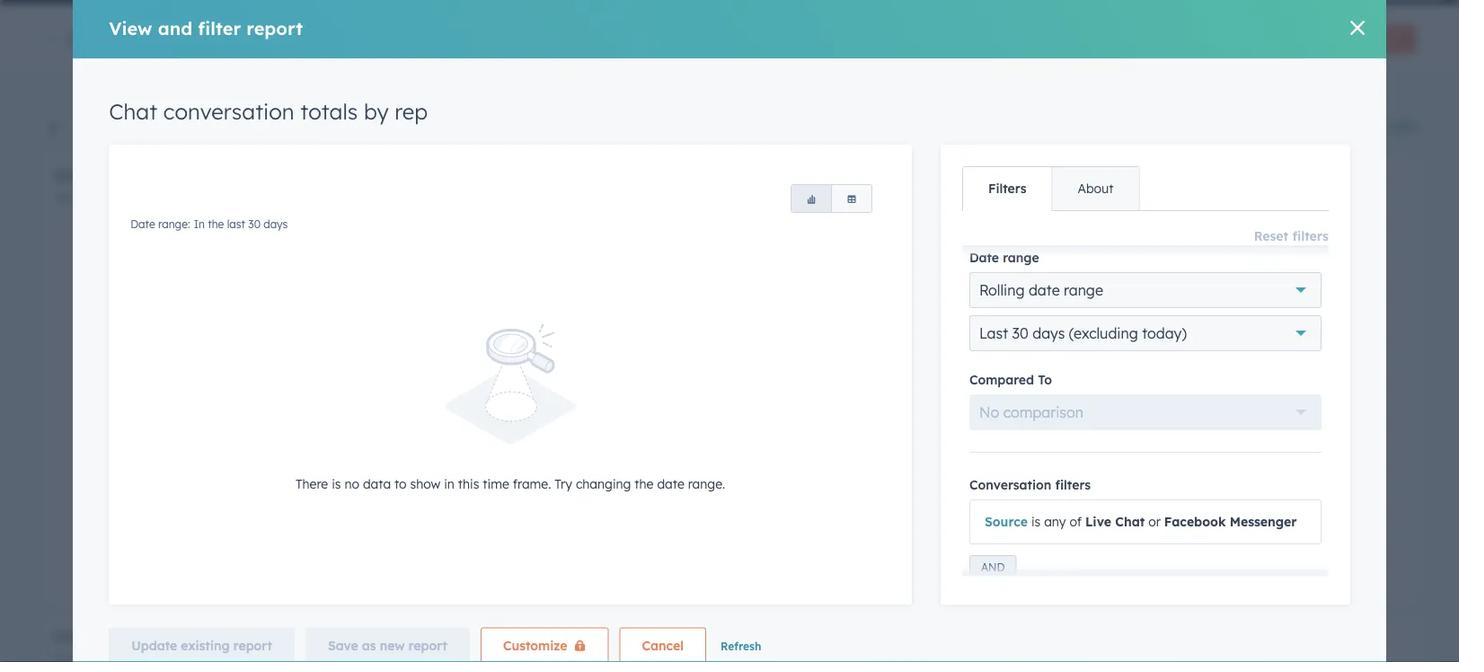 Task type: describe. For each thing, give the bounding box(es) containing it.
30 inside last 30 days (excluding today) popup button
[[1013, 325, 1029, 343]]

no for chat conversation totals by rep
[[276, 457, 294, 473]]

add report button
[[1320, 25, 1416, 54]]

filters for reset filters
[[1293, 228, 1329, 244]]

and
[[158, 17, 192, 39]]

overview
[[114, 27, 200, 50]]

chat conversation average first response time by rep button
[[43, 616, 725, 662]]

share button
[[1239, 25, 1309, 54]]

in
[[444, 476, 455, 491]]

by for chat conversation totals by rep date range:
[[235, 167, 253, 185]]

reset filters button
[[1254, 226, 1329, 247]]

create dashboard
[[1031, 33, 1123, 46]]

or
[[1149, 514, 1161, 530]]

time inside conversations agent first response time
[[423, 126, 447, 140]]

save
[[328, 638, 358, 653]]

refresh button
[[721, 638, 762, 654]]

in inside the chat conversation totals by url element
[[808, 191, 819, 204]]

1 horizontal spatial range:
[[158, 217, 190, 231]]

reset
[[1254, 228, 1289, 244]]

frame. for chat conversation totals by rep
[[454, 457, 492, 473]]

save as new report button
[[306, 628, 470, 662]]

comparison
[[1004, 404, 1084, 422]]

chat for chat conversation average time to close by rep
[[745, 628, 779, 646]]

any
[[1044, 514, 1066, 530]]

actions
[[1165, 33, 1202, 46]]

data for chat conversation totals by rep
[[297, 457, 325, 473]]

view and filter report
[[109, 17, 303, 39]]

totals for chat conversation totals by rep date range:
[[190, 167, 231, 185]]

rep inside chat conversation totals by rep date range:
[[257, 167, 281, 185]]

create dashboard button
[[1016, 25, 1138, 54]]

close
[[1001, 628, 1037, 646]]

filter
[[198, 17, 241, 39]]

there is no data to show in this time frame. try changing the date range.
[[296, 476, 725, 491]]

cancel
[[642, 638, 684, 653]]

1 horizontal spatial show
[[410, 476, 441, 491]]

totals for chat conversation totals by url
[[881, 167, 922, 185]]

30 inside the chat conversation totals by url element
[[863, 191, 875, 204]]

add report
[[1336, 33, 1390, 46]]

report right filter
[[247, 17, 303, 39]]

time inside button
[[356, 628, 388, 646]]

as
[[362, 638, 376, 653]]

conversation for chat conversation average first response time by rep
[[92, 628, 186, 646]]

average for first
[[190, 628, 249, 646]]

no comparison button
[[970, 395, 1322, 431]]

new
[[380, 638, 405, 653]]

this for chat conversation totals by rep
[[399, 457, 420, 473]]

conversations for thread
[[197, 113, 274, 126]]

time inside 'element'
[[945, 628, 977, 646]]

0 horizontal spatial days
[[264, 217, 288, 231]]

live
[[1086, 514, 1112, 530]]

by for chat conversation totals by url
[[926, 167, 944, 185]]

report inside "popup button"
[[1359, 33, 1390, 46]]

customize button
[[481, 628, 609, 662]]

compared
[[970, 372, 1034, 388]]

1 vertical spatial the
[[208, 217, 224, 231]]

average for time
[[881, 628, 940, 646]]

thread
[[197, 126, 236, 140]]

chat for chat conversation totals by url
[[745, 167, 779, 185]]

range inside popup button
[[1064, 281, 1104, 299]]

rolling
[[980, 281, 1025, 299]]

source is any of live chat or facebook messenger
[[985, 514, 1297, 530]]

rolling date range button
[[970, 272, 1322, 308]]

show for chat conversation totals by rep
[[345, 457, 375, 473]]

update existing report button
[[109, 628, 295, 662]]

0 horizontal spatial date range: in the last 30 days
[[130, 217, 288, 231]]

chat conversation totals by rep
[[109, 98, 428, 125]]

source button
[[985, 514, 1028, 530]]

conversations for owner
[[84, 113, 161, 126]]

date inside the chat conversation totals by url element
[[745, 191, 770, 204]]

everyone can edit
[[1303, 118, 1416, 134]]

update existing report
[[131, 638, 272, 653]]

no for chat conversation totals by url
[[967, 457, 985, 473]]

update
[[131, 638, 177, 653]]

source
[[985, 514, 1028, 530]]

chat conversation totals by rep date range:
[[54, 167, 281, 204]]

close image
[[1351, 21, 1365, 35]]

0 horizontal spatial in
[[194, 217, 205, 231]]

conversations agent first response time
[[311, 113, 447, 140]]

about
[[1078, 181, 1114, 196]]

today)
[[1143, 325, 1187, 343]]

1 vertical spatial 30
[[248, 217, 261, 231]]

create
[[1031, 33, 1065, 46]]

and
[[981, 560, 1005, 574]]

1 horizontal spatial data
[[363, 476, 391, 491]]

conversations owner
[[84, 113, 161, 140]]

range: inside chat conversation totals by rep date range:
[[82, 191, 114, 204]]

view
[[109, 17, 152, 39]]

edit
[[1392, 118, 1416, 134]]

this for chat conversation totals by url
[[1090, 457, 1111, 473]]

try
[[555, 476, 573, 491]]

and button
[[970, 556, 1017, 579]]

date inside rolling date range popup button
[[1029, 281, 1060, 299]]

conversation for chat conversation totals by rep date range:
[[92, 167, 186, 185]]

conversation
[[970, 477, 1052, 493]]

days inside the chat conversation totals by url element
[[878, 191, 902, 204]]

range: inside the chat conversation totals by url element
[[773, 191, 805, 204]]

everyone can edit button
[[1303, 115, 1416, 137]]

refresh
[[721, 640, 762, 653]]

conversation filters
[[970, 477, 1091, 493]]

last inside the chat conversation totals by url element
[[842, 191, 860, 204]]

chat conversation average time to close by rep element
[[734, 616, 1416, 662]]

messenger
[[1230, 514, 1297, 530]]

chat inside chat conversation totals by rep date range:
[[54, 167, 88, 185]]

report inside button
[[409, 638, 448, 653]]

url
[[949, 167, 978, 185]]

everyone
[[1303, 118, 1362, 134]]

1 horizontal spatial frame.
[[513, 476, 551, 491]]

agent
[[311, 126, 343, 140]]

is for source
[[1032, 514, 1041, 530]]

last 30 days (excluding today) button
[[970, 316, 1322, 352]]

chat overview button
[[67, 26, 224, 52]]

no data to show for this time frame. for chat conversation totals by rep
[[276, 457, 492, 473]]

actions button
[[1149, 25, 1228, 54]]

date range
[[970, 250, 1040, 266]]

0 horizontal spatial last
[[227, 217, 245, 231]]

response inside button
[[287, 628, 352, 646]]

filters link
[[963, 167, 1052, 210]]

chat conversation totals by url element
[[734, 155, 1416, 607]]



Task type: vqa. For each thing, say whether or not it's contained in the screenshot.
Chat conversation totals by rep
yes



Task type: locate. For each thing, give the bounding box(es) containing it.
filters right "reset"
[[1293, 228, 1329, 244]]

chat inside 'element'
[[745, 628, 779, 646]]

by inside button
[[392, 628, 410, 646]]

for for chat conversation totals by url
[[1070, 457, 1087, 473]]

0 vertical spatial in
[[808, 191, 819, 204]]

data inside "chat conversation totals by rep" element
[[297, 457, 325, 473]]

conversation inside button
[[92, 628, 186, 646]]

last down chat conversation totals by rep date range:
[[227, 217, 245, 231]]

date range: in the last 30 days inside the chat conversation totals by url element
[[745, 191, 902, 204]]

chat conversation average first response time by rep
[[54, 628, 438, 646]]

2 horizontal spatial show
[[1036, 457, 1066, 473]]

1 vertical spatial is
[[1032, 514, 1041, 530]]

frame. for chat conversation totals by url
[[1145, 457, 1183, 473]]

chat for chat overview
[[67, 27, 109, 50]]

range.
[[688, 476, 725, 491]]

0 horizontal spatial 30
[[248, 217, 261, 231]]

average inside chat conversation average first response time by rep element
[[190, 628, 249, 646]]

response right agent
[[371, 126, 420, 140]]

chat for chat conversation average first response time by rep
[[54, 628, 88, 646]]

1 horizontal spatial is
[[1032, 514, 1041, 530]]

reset filters
[[1254, 228, 1329, 244]]

no data to show for this time frame. inside "chat conversation totals by rep" element
[[276, 457, 492, 473]]

totals inside chat conversation totals by rep date range:
[[190, 167, 231, 185]]

0 horizontal spatial no data to show for this time frame.
[[276, 457, 492, 473]]

show up 'conversation filters'
[[1036, 457, 1066, 473]]

days
[[878, 191, 902, 204], [264, 217, 288, 231], [1033, 325, 1065, 343]]

chat inside popup button
[[67, 27, 109, 50]]

this inside the chat conversation totals by url element
[[1090, 457, 1111, 473]]

1 vertical spatial in
[[194, 217, 205, 231]]

no data to show for this time frame. for chat conversation totals by url
[[967, 457, 1183, 473]]

days inside popup button
[[1033, 325, 1065, 343]]

changing
[[576, 476, 631, 491]]

of
[[1070, 514, 1082, 530]]

conversations
[[84, 113, 161, 126], [197, 113, 274, 126], [311, 113, 388, 126]]

0 horizontal spatial for
[[379, 457, 395, 473]]

first inside conversations agent first response time
[[346, 126, 368, 140]]

id
[[239, 126, 253, 140]]

(excluding
[[1069, 325, 1139, 343]]

1 horizontal spatial in
[[808, 191, 819, 204]]

show for chat conversation totals by url
[[1036, 457, 1066, 473]]

1 horizontal spatial the
[[635, 476, 654, 491]]

frame. inside "chat conversation totals by rep" element
[[454, 457, 492, 473]]

range up last 30 days (excluding today)
[[1064, 281, 1104, 299]]

data up conversation
[[989, 457, 1017, 473]]

filters for conversation filters
[[1056, 477, 1091, 493]]

existing
[[181, 638, 230, 653]]

in
[[808, 191, 819, 204], [194, 217, 205, 231]]

1 horizontal spatial conversations
[[197, 113, 274, 126]]

tab list containing filters
[[962, 166, 1140, 211]]

conversations inside conversations agent first response time
[[311, 113, 388, 126]]

customize
[[503, 638, 567, 653]]

rep
[[395, 98, 428, 125], [257, 167, 281, 185], [415, 628, 438, 646], [1063, 628, 1087, 646]]

1 horizontal spatial for
[[1070, 457, 1087, 473]]

data right the no
[[363, 476, 391, 491]]

is left any
[[1032, 514, 1041, 530]]

chat overview
[[67, 27, 200, 50]]

to inside 'element'
[[981, 628, 996, 646]]

totals left url
[[881, 167, 922, 185]]

about link
[[1052, 167, 1139, 210]]

2 average from the left
[[881, 628, 940, 646]]

range
[[1003, 250, 1040, 266], [1064, 281, 1104, 299]]

0 horizontal spatial is
[[332, 476, 341, 491]]

there
[[296, 476, 328, 491]]

0 horizontal spatial data
[[297, 457, 325, 473]]

data for chat conversation totals by url
[[989, 457, 1017, 473]]

show left in
[[410, 476, 441, 491]]

report right add
[[1359, 33, 1390, 46]]

0 horizontal spatial response
[[287, 628, 352, 646]]

compared to
[[970, 372, 1052, 388]]

chat for chat conversation totals by rep
[[109, 98, 157, 125]]

conversation for chat conversation totals by url
[[783, 167, 877, 185]]

chat inside button
[[54, 628, 88, 646]]

0 horizontal spatial the
[[208, 217, 224, 231]]

save as new report
[[328, 638, 448, 653]]

rolling date range
[[980, 281, 1104, 299]]

1 for from the left
[[379, 457, 395, 473]]

no inside popup button
[[980, 404, 1000, 422]]

0 horizontal spatial frame.
[[454, 457, 492, 473]]

1 horizontal spatial date range: in the last 30 days
[[745, 191, 902, 204]]

no inside "chat conversation totals by rep" element
[[276, 457, 294, 473]]

0 horizontal spatial totals
[[190, 167, 231, 185]]

0 horizontal spatial range
[[1003, 250, 1040, 266]]

1 vertical spatial first
[[254, 628, 283, 646]]

1 vertical spatial date range: in the last 30 days
[[130, 217, 288, 231]]

1 horizontal spatial last
[[842, 191, 860, 204]]

show
[[345, 457, 375, 473], [1036, 457, 1066, 473], [410, 476, 441, 491]]

2 horizontal spatial range:
[[773, 191, 805, 204]]

2 horizontal spatial the
[[822, 191, 839, 204]]

first right agent
[[346, 126, 368, 140]]

2 horizontal spatial days
[[1033, 325, 1065, 343]]

0 vertical spatial range
[[1003, 250, 1040, 266]]

2 for from the left
[[1070, 457, 1087, 473]]

for for chat conversation totals by rep
[[379, 457, 395, 473]]

1 conversations from the left
[[84, 113, 161, 126]]

0 horizontal spatial conversations
[[84, 113, 161, 126]]

chat conversation average first response time by rep element
[[43, 616, 725, 662]]

2 horizontal spatial conversations
[[311, 113, 388, 126]]

0 horizontal spatial this
[[399, 457, 420, 473]]

no data to show for this time frame. inside the chat conversation totals by url element
[[967, 457, 1183, 473]]

1 horizontal spatial this
[[458, 476, 479, 491]]

1 horizontal spatial filters
[[1293, 228, 1329, 244]]

no
[[345, 476, 359, 491]]

conversations thread id
[[197, 113, 274, 140]]

group
[[791, 184, 873, 213]]

time
[[423, 126, 447, 140], [424, 457, 450, 473], [1115, 457, 1141, 473], [483, 476, 509, 491], [356, 628, 388, 646], [945, 628, 977, 646]]

1 vertical spatial filters
[[1056, 477, 1091, 493]]

None button
[[791, 184, 832, 213], [831, 184, 873, 213], [791, 184, 832, 213], [831, 184, 873, 213]]

frame. up in
[[454, 457, 492, 473]]

0 vertical spatial response
[[371, 126, 420, 140]]

filters up the of
[[1056, 477, 1091, 493]]

no data to show for this time frame.
[[276, 457, 492, 473], [967, 457, 1183, 473]]

the down chat conversation totals by rep date range:
[[208, 217, 224, 231]]

rep inside 'element'
[[1063, 628, 1087, 646]]

for inside "chat conversation totals by rep" element
[[379, 457, 395, 473]]

is left the no
[[332, 476, 341, 491]]

filters
[[988, 181, 1027, 196]]

show inside "chat conversation totals by rep" element
[[345, 457, 375, 473]]

data inside the chat conversation totals by url element
[[989, 457, 1017, 473]]

2 horizontal spatial data
[[989, 457, 1017, 473]]

filters
[[1293, 228, 1329, 244], [1056, 477, 1091, 493]]

owner
[[84, 126, 119, 140]]

no comparison
[[980, 404, 1084, 422]]

time inside "chat conversation totals by rep" element
[[424, 457, 450, 473]]

response inside conversations agent first response time
[[371, 126, 420, 140]]

no
[[980, 404, 1000, 422], [276, 457, 294, 473], [967, 457, 985, 473]]

range:
[[82, 191, 114, 204], [773, 191, 805, 204], [158, 217, 190, 231]]

share
[[1254, 33, 1283, 46]]

30
[[863, 191, 875, 204], [248, 217, 261, 231], [1013, 325, 1029, 343]]

last down the chat conversation totals by url
[[842, 191, 860, 204]]

no inside the chat conversation totals by url element
[[967, 457, 985, 473]]

by
[[364, 98, 389, 125], [235, 167, 253, 185], [926, 167, 944, 185], [392, 628, 410, 646], [1041, 628, 1059, 646]]

date range: in the last 30 days down the chat conversation totals by url
[[745, 191, 902, 204]]

the right changing
[[635, 476, 654, 491]]

totals for chat conversation totals by rep
[[301, 98, 358, 125]]

date range: in the last 30 days
[[745, 191, 902, 204], [130, 217, 288, 231]]

0 vertical spatial days
[[878, 191, 902, 204]]

last 30 days (excluding today)
[[980, 325, 1187, 343]]

1 horizontal spatial average
[[881, 628, 940, 646]]

is
[[332, 476, 341, 491], [1032, 514, 1041, 530]]

conversations for agent
[[311, 113, 388, 126]]

chat conversation average time to close by rep button
[[734, 616, 1416, 662]]

totals up agent
[[301, 98, 358, 125]]

the down the chat conversation totals by url
[[822, 191, 839, 204]]

conversation for chat conversation average time to close by rep
[[783, 628, 877, 646]]

time inside the chat conversation totals by url element
[[1115, 457, 1141, 473]]

conversation inside chat conversation totals by rep date range:
[[92, 167, 186, 185]]

chat
[[67, 27, 109, 50], [109, 98, 157, 125], [54, 167, 88, 185], [745, 167, 779, 185], [1116, 514, 1145, 530], [54, 628, 88, 646], [745, 628, 779, 646]]

cancel button
[[620, 628, 706, 662]]

0 vertical spatial the
[[822, 191, 839, 204]]

last
[[842, 191, 860, 204], [227, 217, 245, 231]]

range: down owner
[[82, 191, 114, 204]]

report right new
[[409, 638, 448, 653]]

0 horizontal spatial average
[[190, 628, 249, 646]]

is for there
[[332, 476, 341, 491]]

by inside chat conversation totals by rep date range:
[[235, 167, 253, 185]]

0 vertical spatial filters
[[1293, 228, 1329, 244]]

2 vertical spatial 30
[[1013, 325, 1029, 343]]

1 horizontal spatial totals
[[301, 98, 358, 125]]

range: down chat conversation totals by rep date range:
[[158, 217, 190, 231]]

1 horizontal spatial no data to show for this time frame.
[[967, 457, 1183, 473]]

data
[[297, 457, 325, 473], [989, 457, 1017, 473], [363, 476, 391, 491]]

by for chat conversation totals by rep
[[364, 98, 389, 125]]

show inside the chat conversation totals by url element
[[1036, 457, 1066, 473]]

1 horizontal spatial 30
[[863, 191, 875, 204]]

add
[[1336, 33, 1356, 46]]

1 vertical spatial last
[[227, 217, 245, 231]]

rep inside button
[[415, 628, 438, 646]]

frame. down no comparison popup button
[[1145, 457, 1183, 473]]

chat conversation average time to close by rep
[[745, 628, 1087, 646]]

1 average from the left
[[190, 628, 249, 646]]

2 conversations from the left
[[197, 113, 274, 126]]

0 horizontal spatial filters
[[1056, 477, 1091, 493]]

chat conversation totals by rep element
[[43, 155, 725, 607]]

3 conversations from the left
[[311, 113, 388, 126]]

0 vertical spatial last
[[842, 191, 860, 204]]

conversation
[[163, 98, 294, 125], [92, 167, 186, 185], [783, 167, 877, 185], [92, 628, 186, 646], [783, 628, 877, 646]]

range: down the chat conversation totals by url
[[773, 191, 805, 204]]

1 horizontal spatial first
[[346, 126, 368, 140]]

tab list
[[962, 166, 1140, 211]]

report inside button
[[234, 638, 272, 653]]

0 vertical spatial is
[[332, 476, 341, 491]]

1 horizontal spatial days
[[878, 191, 902, 204]]

1 vertical spatial date
[[657, 476, 685, 491]]

no data to show for this time frame. up the no
[[276, 457, 492, 473]]

response left as
[[287, 628, 352, 646]]

date left range.
[[657, 476, 685, 491]]

frame. inside the chat conversation totals by url element
[[1145, 457, 1183, 473]]

totals
[[301, 98, 358, 125], [190, 167, 231, 185], [881, 167, 922, 185]]

conversation for chat conversation totals by rep
[[163, 98, 294, 125]]

filters inside button
[[1293, 228, 1329, 244]]

average
[[190, 628, 249, 646], [881, 628, 940, 646]]

date
[[1029, 281, 1060, 299], [657, 476, 685, 491]]

1 horizontal spatial response
[[371, 126, 420, 140]]

0 horizontal spatial date
[[657, 476, 685, 491]]

0 horizontal spatial first
[[254, 628, 283, 646]]

conversation inside 'element'
[[783, 628, 877, 646]]

totals down the thread
[[190, 167, 231, 185]]

2 horizontal spatial totals
[[881, 167, 922, 185]]

the
[[822, 191, 839, 204], [208, 217, 224, 231], [635, 476, 654, 491]]

date
[[54, 191, 79, 204], [745, 191, 770, 204], [130, 217, 155, 231], [970, 250, 999, 266]]

in down chat conversation totals by rep date range:
[[194, 217, 205, 231]]

2 horizontal spatial this
[[1090, 457, 1111, 473]]

this inside "chat conversation totals by rep" element
[[399, 457, 420, 473]]

1 vertical spatial response
[[287, 628, 352, 646]]

2 vertical spatial the
[[635, 476, 654, 491]]

0 vertical spatial date range: in the last 30 days
[[745, 191, 902, 204]]

0 vertical spatial date
[[1029, 281, 1060, 299]]

1 horizontal spatial date
[[1029, 281, 1060, 299]]

for inside the chat conversation totals by url element
[[1070, 457, 1087, 473]]

2 vertical spatial days
[[1033, 325, 1065, 343]]

in down the chat conversation totals by url
[[808, 191, 819, 204]]

0 horizontal spatial show
[[345, 457, 375, 473]]

chat conversation totals by url
[[745, 167, 978, 185]]

dashboard
[[1068, 33, 1123, 46]]

0 vertical spatial first
[[346, 126, 368, 140]]

by inside 'element'
[[1041, 628, 1059, 646]]

frame. left try
[[513, 476, 551, 491]]

date inside chat conversation totals by rep date range:
[[54, 191, 79, 204]]

range up rolling
[[1003, 250, 1040, 266]]

1 no data to show for this time frame. from the left
[[276, 457, 492, 473]]

0 horizontal spatial range:
[[82, 191, 114, 204]]

1 vertical spatial range
[[1064, 281, 1104, 299]]

1 vertical spatial days
[[264, 217, 288, 231]]

first inside button
[[254, 628, 283, 646]]

last
[[980, 325, 1008, 343]]

2 horizontal spatial 30
[[1013, 325, 1029, 343]]

to
[[329, 457, 341, 473], [1020, 457, 1032, 473], [395, 476, 407, 491], [981, 628, 996, 646]]

report right the existing
[[234, 638, 272, 653]]

0 vertical spatial 30
[[863, 191, 875, 204]]

no data to show for this time frame. up 'conversation filters'
[[967, 457, 1183, 473]]

2 no data to show for this time frame. from the left
[[967, 457, 1183, 473]]

2 horizontal spatial frame.
[[1145, 457, 1183, 473]]

first right the existing
[[254, 628, 283, 646]]

average inside chat conversation average time to close by rep 'element'
[[881, 628, 940, 646]]

1 horizontal spatial range
[[1064, 281, 1104, 299]]

date range: in the last 30 days down chat conversation totals by rep date range:
[[130, 217, 288, 231]]

can
[[1365, 118, 1388, 134]]

date right rolling
[[1029, 281, 1060, 299]]

chat overview banner
[[43, 20, 1416, 54]]

to
[[1038, 372, 1052, 388]]

facebook
[[1165, 514, 1226, 530]]

show up the no
[[345, 457, 375, 473]]

data up there at the left of page
[[297, 457, 325, 473]]



